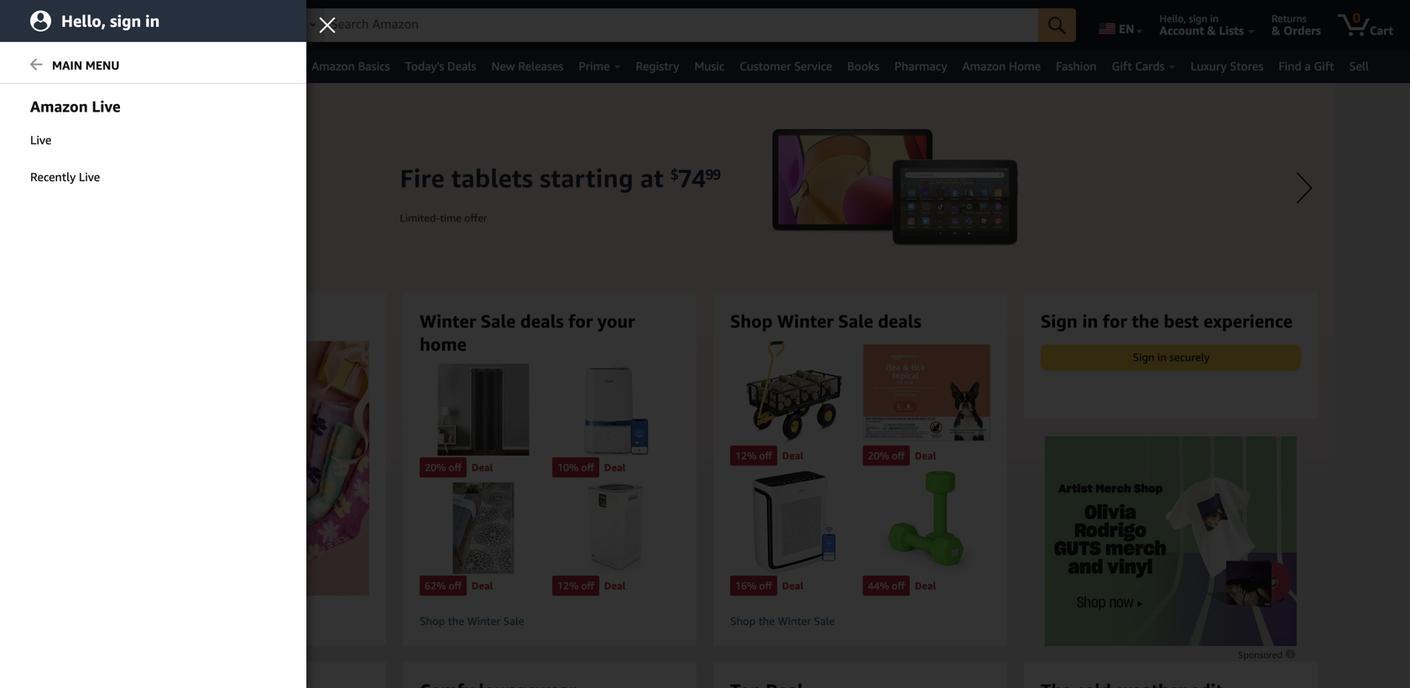 Task type: describe. For each thing, give the bounding box(es) containing it.
to
[[177, 13, 187, 24]]

amazon live
[[30, 97, 121, 115]]

books
[[848, 59, 880, 73]]

20% for amazon basics flea and tick topical treatment for small dogs (5 -22 pounds), 6 count (previously solimo) image
[[868, 450, 889, 462]]

off for rugshop modern floral circles design for living room,bedroom,home office,kitchen non shedding runner rug 2' x 7' 2" gray image
[[449, 580, 462, 592]]

gift cards
[[1112, 59, 1165, 73]]

registry
[[636, 59, 680, 73]]

2 horizontal spatial the
[[1132, 311, 1160, 332]]

2 deals from the left
[[878, 311, 922, 332]]

hello, inside navigation navigation
[[1160, 13, 1187, 24]]

account
[[1160, 24, 1205, 37]]

sign for sign in securely
[[1133, 351, 1155, 364]]

sign inside navigation navigation
[[1189, 13, 1208, 24]]

recently live link
[[0, 160, 306, 195]]

leave feedback on sponsored ad element
[[1239, 650, 1297, 661]]

sign in securely
[[1133, 351, 1210, 364]]

12% off for the vevor steel garden cart, heavy duty 900 lbs capacity, with removable mesh sides to convert into flatbed, utility metal wagon with 180° rotating handle and 10 in tires, perfect for farm, yard image
[[736, 450, 772, 462]]

amazon home
[[963, 59, 1041, 73]]

12% off for kenmore pm3020 air purifiers with h13 true hepa filter, covers up to 1500 sq.foot, 24db silentclean 3-stage hepa filtration system, 5 speeds for home large room, kitchens & bedroom image on the bottom left of the page
[[558, 580, 594, 592]]

winter sale deals for your home
[[420, 311, 635, 355]]

shop for winter sale deals for your home
[[420, 615, 445, 628]]

all
[[35, 60, 51, 73]]

kenmore pm3020 air purifiers with h13 true hepa filter, covers up to 1500 sq.foot, 24db silentclean 3-stage hepa filtration system, 5 speeds for home large room, kitchens & bedroom image
[[552, 483, 680, 574]]

securely
[[1170, 351, 1210, 364]]

recently live
[[30, 170, 100, 184]]

new releases
[[492, 59, 564, 73]]

62%
[[425, 580, 446, 592]]

vevor steel garden cart, heavy duty 900 lbs capacity, with removable mesh sides to convert into flatbed, utility metal wagon with 180° rotating handle and 10 in tires, perfect for farm, yard image
[[730, 341, 858, 444]]

& for returns
[[1272, 24, 1281, 37]]

2 gift from the left
[[1314, 59, 1335, 73]]

all button
[[9, 50, 58, 83]]

deal for rugshop modern floral circles design for living room,bedroom,home office,kitchen non shedding runner rug 2' x 7' 2" gray image
[[472, 580, 493, 592]]

off for amazon basics flea and tick topical treatment for small dogs (5 -22 pounds), 6 count (previously solimo) image
[[892, 450, 905, 462]]

luxury
[[1191, 59, 1227, 73]]

prime link
[[571, 55, 629, 78]]

find
[[1279, 59, 1302, 73]]

0 horizontal spatial hello,
[[61, 11, 106, 31]]

sponsored link
[[1239, 647, 1297, 663]]

16%
[[736, 580, 757, 592]]

releases
[[518, 59, 564, 73]]

levoit 4l smart cool mist humidifier for home bedroom with essential oils, customize humidity for baby & plants, app & voice control, schedule, timer, last up to 40hrs, whisper quiet, handle design image
[[552, 364, 680, 456]]

none search field inside navigation navigation
[[280, 8, 1077, 44]]

today's deals link
[[398, 55, 484, 78]]

returns
[[1272, 13, 1307, 24]]

20% for joydeco door curtain closet door, closet curtain for open closet, closet curtains for bedroom closet door, door curtains for doorways privacy bedroom(40wx78l) image
[[425, 462, 446, 473]]

main content containing winter sale deals for your home
[[0, 83, 1411, 689]]

en link
[[1089, 4, 1151, 46]]

off for joydeco door curtain closet door, closet curtain for open closet, closet curtains for bedroom closet door, door curtains for doorways privacy bedroom(40wx78l) image
[[449, 462, 462, 473]]

en
[[1119, 22, 1135, 36]]

music link
[[687, 55, 732, 78]]

amazon image
[[15, 15, 97, 40]]

16% off
[[736, 580, 772, 592]]

20% off for joydeco door curtain closet door, closet curtain for open closet, closet curtains for bedroom closet door, door curtains for doorways privacy bedroom(40wx78l) image
[[425, 462, 462, 473]]

deal for cap barbell neoprene dumbbell weights, 8 lb pair, shamrock 'image'
[[915, 580, 937, 592]]

1 gift from the left
[[1112, 59, 1132, 73]]

hello, sign in link
[[0, 0, 306, 42]]

sponsored ad element
[[1045, 437, 1297, 647]]

main menu
[[52, 58, 120, 72]]

10% off
[[558, 462, 594, 473]]

joydeco door curtain closet door, closet curtain for open closet, closet curtains for bedroom closet door, door curtains for doorways privacy bedroom(40wx78l) image
[[420, 364, 547, 456]]

update
[[128, 24, 169, 37]]

navigation navigation
[[0, 0, 1411, 83]]

deal for kenmore pm3020 air purifiers with h13 true hepa filter, covers up to 1500 sq.foot, 24db silentclean 3-stage hepa filtration system, 5 speeds for home large room, kitchens & bedroom image on the bottom left of the page
[[604, 580, 626, 592]]

a
[[1305, 59, 1311, 73]]

medical care
[[66, 59, 134, 73]]

registry link
[[629, 55, 687, 78]]

amazon basics flea and tick topical treatment for small dogs (5 -22 pounds), 6 count (previously solimo) image
[[863, 341, 991, 444]]

home
[[420, 334, 467, 355]]

main menu link
[[0, 48, 306, 84]]

shop the winter sale for shop winter sale deals
[[730, 615, 835, 628]]

Search Amazon text field
[[324, 9, 1039, 41]]

pharmacy
[[895, 59, 948, 73]]

for inside winter sale deals for your home
[[569, 311, 593, 332]]

12% for the vevor steel garden cart, heavy duty 900 lbs capacity, with removable mesh sides to convert into flatbed, utility metal wagon with 180° rotating handle and 10 in tires, perfect for farm, yard image
[[736, 450, 757, 462]]

fashion link
[[1049, 55, 1105, 78]]

best
[[1164, 311, 1199, 332]]

find a gift link
[[1272, 55, 1342, 78]]

prime
[[579, 59, 610, 73]]

menu
[[85, 58, 120, 72]]

music
[[695, 59, 725, 73]]

account & lists
[[1160, 24, 1244, 37]]

basics
[[358, 59, 390, 73]]

amazon basics link
[[304, 55, 398, 78]]

sell
[[1350, 59, 1369, 73]]

cards
[[1136, 59, 1165, 73]]

2 for from the left
[[1103, 311, 1128, 332]]

sale inside winter sale deals for your home
[[481, 311, 516, 332]]

off for levoit air purifiers for home large room up to 1900 ft² in 1 hr with washable filters, air quality monitor, smart wifi, hepa filter captures allergies, pet hair, smoke, pollen in bedroom, vital 200s image
[[759, 580, 772, 592]]

rugshop modern floral circles design for living room,bedroom,home office,kitchen non shedding runner rug 2' x 7' 2" gray image
[[420, 483, 547, 574]]

medical care link
[[58, 55, 152, 78]]

deal for amazon basics flea and tick topical treatment for small dogs (5 -22 pounds), 6 count (previously solimo) image
[[915, 450, 937, 462]]

pharmacy link
[[887, 55, 955, 78]]

stores
[[1230, 59, 1264, 73]]

experience
[[1204, 311, 1293, 332]]

winter inside winter sale deals for your home
[[420, 311, 476, 332]]

& for account
[[1208, 24, 1216, 37]]



Task type: vqa. For each thing, say whether or not it's contained in the screenshot.
(Pack associated with 3.00 Ounce (Pack of 12)
no



Task type: locate. For each thing, give the bounding box(es) containing it.
deal for levoit air purifiers for home large room up to 1900 ft² in 1 hr with washable filters, air quality monitor, smart wifi, hepa filter captures allergies, pet hair, smoke, pollen in bedroom, vital 200s image
[[782, 580, 804, 592]]

hello, right en
[[1160, 13, 1187, 24]]

fashion
[[1056, 59, 1097, 73]]

amazon for amazon home
[[963, 59, 1006, 73]]

&
[[1208, 24, 1216, 37], [1272, 24, 1281, 37]]

for
[[569, 311, 593, 332], [1103, 311, 1128, 332]]

& inside returns & orders
[[1272, 24, 1281, 37]]

1 horizontal spatial shop the winter sale link
[[730, 615, 991, 629]]

amazon
[[312, 59, 355, 73], [963, 59, 1006, 73]]

for left best
[[1103, 311, 1128, 332]]

medical
[[66, 59, 107, 73]]

None search field
[[280, 8, 1077, 44]]

live
[[92, 97, 121, 115]]

the down 16% off
[[759, 615, 775, 628]]

20% off for amazon basics flea and tick topical treatment for small dogs (5 -22 pounds), 6 count (previously solimo) image
[[868, 450, 905, 462]]

find a gift
[[1279, 59, 1335, 73]]

shop down 62%
[[420, 615, 445, 628]]

sign for sign in for the best experience
[[1041, 311, 1078, 332]]

12%
[[736, 450, 757, 462], [558, 580, 579, 592]]

sign left lists
[[1189, 13, 1208, 24]]

the for winter sale deals for your home
[[448, 615, 464, 628]]

10%
[[558, 462, 579, 473]]

1 for from the left
[[569, 311, 593, 332]]

shop the winter sale link for shop winter sale deals
[[730, 615, 991, 629]]

amazon left basics
[[312, 59, 355, 73]]

0 horizontal spatial the
[[448, 615, 464, 628]]

orders
[[1284, 24, 1322, 37]]

1 horizontal spatial shop the winter sale
[[730, 615, 835, 628]]

1 horizontal spatial gift
[[1314, 59, 1335, 73]]

off for cap barbell neoprene dumbbell weights, 8 lb pair, shamrock 'image'
[[892, 580, 905, 592]]

1 vertical spatial 12%
[[558, 580, 579, 592]]

off for levoit 4l smart cool mist humidifier for home bedroom with essential oils, customize humidity for baby & plants, app & voice control, schedule, timer, last up to 40hrs, whisper quiet, handle design image
[[581, 462, 594, 473]]

shop for shop winter sale deals
[[730, 615, 756, 628]]

& left lists
[[1208, 24, 1216, 37]]

shop winter sale deals
[[730, 311, 922, 332]]

1 vertical spatial sign
[[1133, 351, 1155, 364]]

0
[[1353, 10, 1361, 26]]

1 shop the winter sale link from the left
[[420, 615, 680, 629]]

1 horizontal spatial live
[[79, 170, 100, 184]]

deals left your
[[521, 311, 564, 332]]

0 vertical spatial 12% off
[[736, 450, 772, 462]]

gift left cards
[[1112, 59, 1132, 73]]

2 amazon from the left
[[963, 59, 1006, 73]]

care
[[110, 59, 134, 73]]

deals
[[521, 311, 564, 332], [878, 311, 922, 332]]

deal right 44% off
[[915, 580, 937, 592]]

0 horizontal spatial deals
[[521, 311, 564, 332]]

1 horizontal spatial 12%
[[736, 450, 757, 462]]

gift
[[1112, 59, 1132, 73], [1314, 59, 1335, 73]]

for left your
[[569, 311, 593, 332]]

hello, up main menu
[[61, 11, 106, 31]]

deals
[[448, 59, 476, 73]]

service
[[794, 59, 833, 73]]

delivering to mahwah 07430 update location
[[128, 13, 260, 37]]

0 horizontal spatial shop the winter sale link
[[420, 615, 680, 629]]

today's
[[405, 59, 444, 73]]

hello, sign in up menu
[[61, 11, 160, 31]]

deal down joydeco door curtain closet door, closet curtain for open closet, closet curtains for bedroom closet door, door curtains for doorways privacy bedroom(40wx78l) image
[[472, 462, 493, 473]]

customer service link
[[732, 55, 840, 78]]

hello,
[[61, 11, 106, 31], [1160, 13, 1187, 24]]

hello, sign in
[[61, 11, 160, 31], [1160, 13, 1219, 24]]

1 horizontal spatial hello,
[[1160, 13, 1187, 24]]

main content
[[0, 83, 1411, 689]]

12% for kenmore pm3020 air purifiers with h13 true hepa filter, covers up to 1500 sq.foot, 24db silentclean 3-stage hepa filtration system, 5 speeds for home large room, kitchens & bedroom image on the bottom left of the page
[[558, 580, 579, 592]]

1 horizontal spatial hello, sign in
[[1160, 13, 1219, 24]]

sign in securely link
[[1042, 345, 1301, 370]]

20% down amazon basics flea and tick topical treatment for small dogs (5 -22 pounds), 6 count (previously solimo) image
[[868, 450, 889, 462]]

off right 44%
[[892, 580, 905, 592]]

20% off down joydeco door curtain closet door, closet curtain for open closet, closet curtains for bedroom closet door, door curtains for doorways privacy bedroom(40wx78l) image
[[425, 462, 462, 473]]

2 shop the winter sale link from the left
[[730, 615, 991, 629]]

live right recently
[[79, 170, 100, 184]]

hello, sign in inside navigation navigation
[[1160, 13, 1219, 24]]

sponsored
[[1239, 650, 1286, 661]]

shop the winter sale down 16% off
[[730, 615, 835, 628]]

07430
[[231, 13, 260, 24]]

12% down kenmore pm3020 air purifiers with h13 true hepa filter, covers up to 1500 sq.foot, 24db silentclean 3-stage hepa filtration system, 5 speeds for home large room, kitchens & bedroom image on the bottom left of the page
[[558, 580, 579, 592]]

sale
[[481, 311, 516, 332], [839, 311, 874, 332], [504, 615, 524, 628], [814, 615, 835, 628]]

1 & from the left
[[1208, 24, 1216, 37]]

20% down joydeco door curtain closet door, closet curtain for open closet, closet curtains for bedroom closet door, door curtains for doorways privacy bedroom(40wx78l) image
[[425, 462, 446, 473]]

1 horizontal spatial deals
[[878, 311, 922, 332]]

cart
[[1370, 24, 1394, 37]]

0 horizontal spatial gift
[[1112, 59, 1132, 73]]

shop winter sale deals image
[[80, 341, 398, 596]]

1 horizontal spatial sign
[[1133, 351, 1155, 364]]

0 horizontal spatial 20%
[[425, 462, 446, 473]]

shop the winter sale
[[420, 615, 524, 628], [730, 615, 835, 628]]

new releases link
[[484, 55, 571, 78]]

1 horizontal spatial amazon
[[963, 59, 1006, 73]]

gift right a
[[1314, 59, 1335, 73]]

main
[[52, 58, 82, 72]]

deal down amazon basics flea and tick topical treatment for small dogs (5 -22 pounds), 6 count (previously solimo) image
[[915, 450, 937, 462]]

levoit air purifiers for home large room up to 1900 ft² in 1 hr with washable filters, air quality monitor, smart wifi, hepa filter captures allergies, pet hair, smoke, pollen in bedroom, vital 200s image
[[730, 471, 858, 574]]

off
[[759, 450, 772, 462], [892, 450, 905, 462], [449, 462, 462, 473], [581, 462, 594, 473], [449, 580, 462, 592], [581, 580, 594, 592], [759, 580, 772, 592], [892, 580, 905, 592]]

1 horizontal spatial 20%
[[868, 450, 889, 462]]

1 amazon from the left
[[312, 59, 355, 73]]

sign inside hello, sign in link
[[110, 11, 141, 31]]

shop down 16%
[[730, 615, 756, 628]]

12% down the vevor steel garden cart, heavy duty 900 lbs capacity, with removable mesh sides to convert into flatbed, utility metal wagon with 180° rotating handle and 10 in tires, perfect for farm, yard image
[[736, 450, 757, 462]]

sell link
[[1342, 55, 1377, 78]]

shop
[[730, 311, 773, 332], [420, 615, 445, 628], [730, 615, 756, 628]]

customer service
[[740, 59, 833, 73]]

deal for joydeco door curtain closet door, closet curtain for open closet, closet curtains for bedroom closet door, door curtains for doorways privacy bedroom(40wx78l) image
[[472, 462, 493, 473]]

today's deals
[[405, 59, 476, 73]]

0 vertical spatial 12%
[[736, 450, 757, 462]]

12% off down kenmore pm3020 air purifiers with h13 true hepa filter, covers up to 1500 sq.foot, 24db silentclean 3-stage hepa filtration system, 5 speeds for home large room, kitchens & bedroom image on the bottom left of the page
[[558, 580, 594, 592]]

1 shop the winter sale from the left
[[420, 615, 524, 628]]

2 & from the left
[[1272, 24, 1281, 37]]

off down joydeco door curtain closet door, closet curtain for open closet, closet curtains for bedroom closet door, door curtains for doorways privacy bedroom(40wx78l) image
[[449, 462, 462, 473]]

1 horizontal spatial 20% off
[[868, 450, 905, 462]]

1 horizontal spatial 12% off
[[736, 450, 772, 462]]

books link
[[840, 55, 887, 78]]

lists
[[1219, 24, 1244, 37]]

new
[[492, 59, 515, 73]]

0 horizontal spatial sign
[[1041, 311, 1078, 332]]

recently
[[30, 170, 76, 184]]

shop up the vevor steel garden cart, heavy duty 900 lbs capacity, with removable mesh sides to convert into flatbed, utility metal wagon with 180° rotating handle and 10 in tires, perfect for farm, yard image
[[730, 311, 773, 332]]

20% off down amazon basics flea and tick topical treatment for small dogs (5 -22 pounds), 6 count (previously solimo) image
[[868, 450, 905, 462]]

12% off
[[736, 450, 772, 462], [558, 580, 594, 592]]

deals up amazon basics flea and tick topical treatment for small dogs (5 -22 pounds), 6 count (previously solimo) image
[[878, 311, 922, 332]]

the for shop winter sale deals
[[759, 615, 775, 628]]

shop the winter sale down '62% off'
[[420, 615, 524, 628]]

off right 10%
[[581, 462, 594, 473]]

& left the orders at the top right of the page
[[1272, 24, 1281, 37]]

home
[[1009, 59, 1041, 73]]

20% off
[[868, 450, 905, 462], [425, 462, 462, 473]]

deal for levoit 4l smart cool mist humidifier for home bedroom with essential oils, customize humidity for baby & plants, app & voice control, schedule, timer, last up to 40hrs, whisper quiet, handle design image
[[604, 462, 626, 473]]

off for kenmore pm3020 air purifiers with h13 true hepa filter, covers up to 1500 sq.foot, 24db silentclean 3-stage hepa filtration system, 5 speeds for home large room, kitchens & bedroom image on the bottom left of the page
[[581, 580, 594, 592]]

0 horizontal spatial shop the winter sale
[[420, 615, 524, 628]]

0 horizontal spatial 20% off
[[425, 462, 462, 473]]

2 shop the winter sale from the left
[[730, 615, 835, 628]]

deals inside winter sale deals for your home
[[521, 311, 564, 332]]

None submit
[[1039, 8, 1077, 42]]

hello, sign in left lists
[[1160, 13, 1219, 24]]

off down the vevor steel garden cart, heavy duty 900 lbs capacity, with removable mesh sides to convert into flatbed, utility metal wagon with 180° rotating handle and 10 in tires, perfect for farm, yard image
[[759, 450, 772, 462]]

the left best
[[1132, 311, 1160, 332]]

1 horizontal spatial &
[[1272, 24, 1281, 37]]

1 deals from the left
[[521, 311, 564, 332]]

deal right 16% off
[[782, 580, 804, 592]]

returns & orders
[[1272, 13, 1322, 37]]

off right 62%
[[449, 580, 462, 592]]

0 horizontal spatial hello, sign in
[[61, 11, 160, 31]]

gift cards link
[[1105, 55, 1184, 78]]

0 horizontal spatial 12% off
[[558, 580, 594, 592]]

1 vertical spatial live
[[79, 170, 100, 184]]

1 vertical spatial 12% off
[[558, 580, 594, 592]]

0 horizontal spatial amazon
[[312, 59, 355, 73]]

deal right '62% off'
[[472, 580, 493, 592]]

1 horizontal spatial the
[[759, 615, 775, 628]]

amazon
[[30, 97, 88, 115]]

in inside navigation navigation
[[1211, 13, 1219, 24]]

0 horizontal spatial 12%
[[558, 580, 579, 592]]

20%
[[868, 450, 889, 462], [425, 462, 446, 473]]

sign in for the best experience
[[1041, 311, 1293, 332]]

your
[[598, 311, 635, 332]]

0 horizontal spatial for
[[569, 311, 593, 332]]

deal down the vevor steel garden cart, heavy duty 900 lbs capacity, with removable mesh sides to convert into flatbed, utility metal wagon with 180° rotating handle and 10 in tires, perfect for farm, yard image
[[782, 450, 804, 462]]

cap barbell neoprene dumbbell weights, 8 lb pair, shamrock image
[[863, 471, 991, 574]]

luxury stores link
[[1184, 55, 1272, 78]]

off for the vevor steel garden cart, heavy duty 900 lbs capacity, with removable mesh sides to convert into flatbed, utility metal wagon with 180° rotating handle and 10 in tires, perfect for farm, yard image
[[759, 450, 772, 462]]

delivering
[[128, 13, 175, 24]]

1 horizontal spatial for
[[1103, 311, 1128, 332]]

amazon for amazon basics
[[312, 59, 355, 73]]

amazon basics
[[312, 59, 390, 73]]

customer
[[740, 59, 791, 73]]

0 horizontal spatial &
[[1208, 24, 1216, 37]]

deal right 10% off
[[604, 462, 626, 473]]

fire tablets starting at $74.99. limited-time offer. image
[[76, 83, 1335, 587]]

location
[[172, 24, 217, 37]]

44% off
[[868, 580, 905, 592]]

the down '62% off'
[[448, 615, 464, 628]]

0 vertical spatial live
[[30, 133, 51, 147]]

live down amazon
[[30, 133, 51, 147]]

amazon left home
[[963, 59, 1006, 73]]

luxury stores
[[1191, 59, 1264, 73]]

shop the winter sale for winter sale deals for your home
[[420, 615, 524, 628]]

0 vertical spatial sign
[[1041, 311, 1078, 332]]

12% off down the vevor steel garden cart, heavy duty 900 lbs capacity, with removable mesh sides to convert into flatbed, utility metal wagon with 180° rotating handle and 10 in tires, perfect for farm, yard image
[[736, 450, 772, 462]]

62% off
[[425, 580, 462, 592]]

off down kenmore pm3020 air purifiers with h13 true hepa filter, covers up to 1500 sq.foot, 24db silentclean 3-stage hepa filtration system, 5 speeds for home large room, kitchens & bedroom image on the bottom left of the page
[[581, 580, 594, 592]]

deal for the vevor steel garden cart, heavy duty 900 lbs capacity, with removable mesh sides to convert into flatbed, utility metal wagon with 180° rotating handle and 10 in tires, perfect for farm, yard image
[[782, 450, 804, 462]]

off down amazon basics flea and tick topical treatment for small dogs (5 -22 pounds), 6 count (previously solimo) image
[[892, 450, 905, 462]]

0 horizontal spatial sign
[[110, 11, 141, 31]]

deal
[[782, 450, 804, 462], [915, 450, 937, 462], [472, 462, 493, 473], [604, 462, 626, 473], [472, 580, 493, 592], [604, 580, 626, 592], [782, 580, 804, 592], [915, 580, 937, 592]]

off right 16%
[[759, 580, 772, 592]]

amazon home link
[[955, 55, 1049, 78]]

sign
[[110, 11, 141, 31], [1189, 13, 1208, 24]]

mahwah
[[190, 13, 228, 24]]

live link
[[0, 123, 306, 158]]

shop the winter sale link for winter sale deals for your home
[[420, 615, 680, 629]]

sign up care
[[110, 11, 141, 31]]

0 horizontal spatial live
[[30, 133, 51, 147]]

44%
[[868, 580, 889, 592]]

none submit inside navigation navigation
[[1039, 8, 1077, 42]]

live
[[30, 133, 51, 147], [79, 170, 100, 184]]

deal down kenmore pm3020 air purifiers with h13 true hepa filter, covers up to 1500 sq.foot, 24db silentclean 3-stage hepa filtration system, 5 speeds for home large room, kitchens & bedroom image on the bottom left of the page
[[604, 580, 626, 592]]

1 horizontal spatial sign
[[1189, 13, 1208, 24]]



